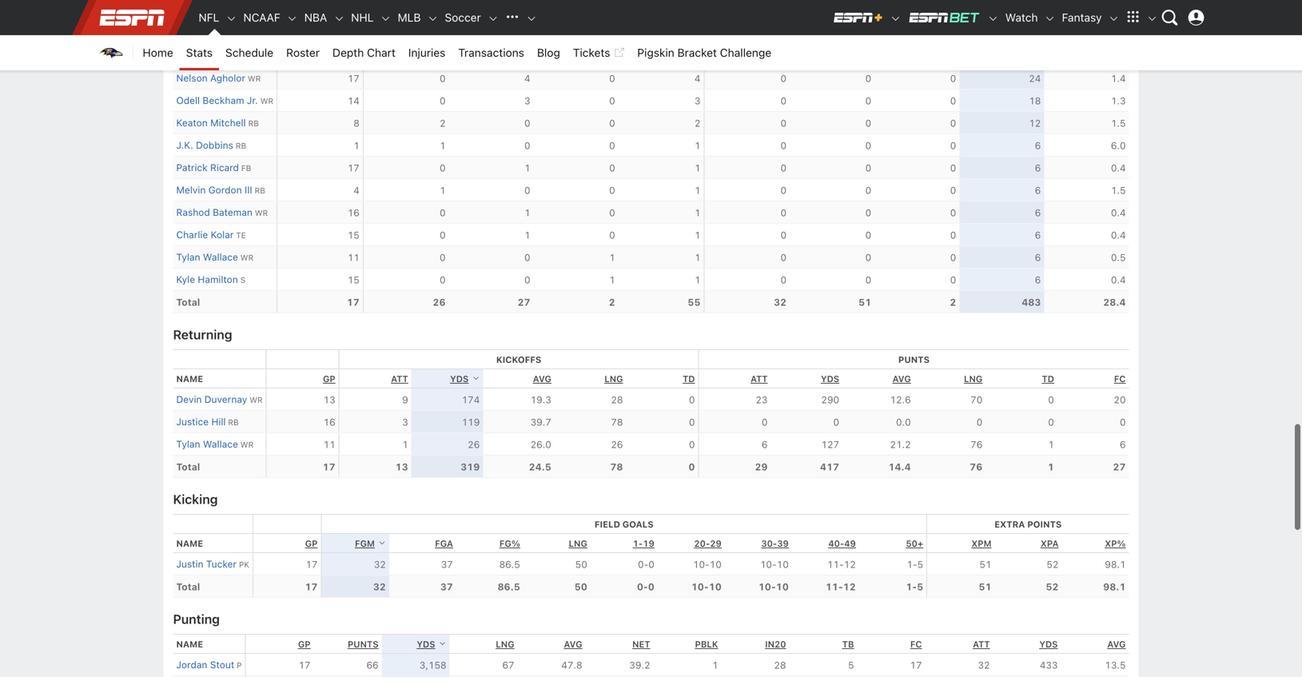 Task type: describe. For each thing, give the bounding box(es) containing it.
gordon
[[208, 184, 242, 195]]

chart
[[367, 46, 396, 59]]

1 tylan wallace link from the top
[[176, 251, 238, 263]]

1 vertical spatial 86.5
[[498, 581, 520, 592]]

28.4
[[1103, 297, 1126, 308]]

0 horizontal spatial att
[[391, 374, 408, 384]]

justin
[[176, 558, 203, 570]]

1 vertical spatial 51
[[980, 559, 992, 570]]

24.5
[[529, 461, 552, 472]]

2 td link from the left
[[1042, 374, 1054, 384]]

1 justice hill link from the top
[[176, 50, 226, 61]]

bateman
[[213, 207, 253, 218]]

wr for second tylan wallace link from the bottom
[[240, 253, 254, 262]]

iii
[[245, 184, 252, 195]]

1 vertical spatial 37
[[440, 581, 453, 592]]

ncaaf link
[[237, 0, 287, 35]]

patrick ricard fb
[[176, 162, 251, 173]]

1 justice from the top
[[176, 50, 209, 61]]

40-49 link
[[828, 538, 856, 549]]

0 vertical spatial 1-5
[[907, 559, 924, 570]]

0 vertical spatial fc link
[[1114, 374, 1126, 384]]

1 vertical spatial 52
[[1046, 581, 1059, 592]]

23
[[756, 394, 768, 405]]

0 horizontal spatial 28
[[611, 394, 623, 405]]

30-39
[[761, 538, 789, 549]]

319
[[461, 461, 480, 472]]

in20
[[765, 639, 786, 649]]

40-
[[828, 538, 844, 549]]

yds link up 3,158
[[417, 639, 447, 649]]

home
[[143, 46, 173, 59]]

field
[[595, 519, 620, 530]]

1-19
[[633, 538, 655, 549]]

10-10 down 20-29 'link'
[[691, 581, 722, 592]]

1 vertical spatial 27
[[1113, 461, 1126, 472]]

1 horizontal spatial att
[[751, 374, 768, 384]]

lamar
[[176, 27, 204, 39]]

odell beckham jr. wr
[[176, 95, 274, 106]]

xpa link
[[1041, 538, 1059, 549]]

kyle hamilton link
[[176, 274, 238, 285]]

schedule
[[225, 46, 274, 59]]

gp for kicking
[[305, 538, 318, 549]]

points
[[1028, 519, 1062, 530]]

jr.
[[247, 95, 258, 106]]

11 for 1
[[323, 439, 335, 450]]

avg for avg link above 19.3
[[533, 374, 552, 384]]

devin duvernay link
[[176, 394, 247, 405]]

fga
[[435, 538, 453, 549]]

soccer link
[[438, 0, 487, 35]]

4 0.4 from the top
[[1111, 274, 1126, 285]]

duvernay
[[205, 394, 247, 405]]

stats link
[[180, 35, 219, 70]]

483
[[1022, 297, 1041, 308]]

yds link up 433
[[1040, 639, 1058, 649]]

patrick
[[176, 162, 208, 173]]

0 horizontal spatial espn bet image
[[908, 11, 982, 24]]

0 vertical spatial 52
[[1047, 559, 1059, 570]]

odell beckham jr. link
[[176, 95, 258, 106]]

global navigation element
[[92, 0, 1211, 35]]

gp link for returning
[[323, 374, 335, 384]]

avg link up 19.3
[[533, 374, 552, 384]]

pigskin bracket challenge
[[637, 46, 772, 59]]

3 down transactions link
[[524, 95, 531, 106]]

1 horizontal spatial fc
[[1114, 374, 1126, 384]]

2 vertical spatial gp
[[298, 639, 311, 649]]

j.k. dobbins link
[[176, 139, 233, 151]]

2 vertical spatial 1-
[[906, 581, 917, 592]]

devin
[[176, 394, 202, 405]]

more sports image
[[526, 13, 537, 24]]

0 vertical spatial 51
[[859, 297, 872, 308]]

nfl image
[[226, 13, 237, 24]]

fantasy image
[[1108, 13, 1120, 24]]

gp link for kicking
[[305, 538, 318, 549]]

tickets
[[573, 46, 610, 59]]

nelson agholor link
[[176, 72, 245, 83]]

50+ link
[[906, 538, 924, 549]]

more espn image
[[1121, 6, 1145, 30]]

tylan wallace wr for second tylan wallace link from the bottom
[[176, 251, 254, 263]]

39
[[777, 538, 789, 549]]

2 tylan wallace link from the top
[[176, 438, 238, 450]]

1 vertical spatial 98.1
[[1103, 581, 1126, 592]]

1 vertical spatial 11-
[[826, 581, 843, 592]]

blog
[[537, 46, 560, 59]]

0 vertical spatial 50
[[575, 559, 587, 570]]

isaiah
[[176, 5, 202, 16]]

isaiah likely te
[[176, 5, 243, 16]]

qb
[[246, 29, 258, 38]]

jordan
[[176, 659, 207, 670]]

espn more sports home page image
[[500, 6, 524, 30]]

20
[[1114, 394, 1126, 405]]

119
[[462, 416, 480, 428]]

xpm
[[972, 538, 992, 549]]

0 horizontal spatial 26
[[433, 297, 446, 308]]

127
[[821, 439, 840, 450]]

avg for avg link above 12.6
[[893, 374, 911, 384]]

15 for 0
[[348, 274, 360, 285]]

tb
[[842, 639, 854, 649]]

2 0.4 from the top
[[1111, 207, 1126, 218]]

soccer image
[[487, 13, 499, 24]]

1 vertical spatial 50
[[575, 581, 587, 592]]

extra
[[995, 519, 1025, 530]]

0 vertical spatial 86.5
[[499, 559, 520, 570]]

td for second td link from right
[[683, 374, 695, 384]]

0 vertical spatial 98.1
[[1105, 559, 1126, 570]]

watch
[[1006, 11, 1038, 24]]

kyle
[[176, 274, 195, 285]]

40-49
[[828, 538, 856, 549]]

depth chart
[[333, 46, 396, 59]]

odell
[[176, 95, 200, 106]]

name for returning
[[176, 374, 203, 384]]

1 horizontal spatial espn bet image
[[988, 13, 999, 24]]

2 vertical spatial 51
[[979, 581, 992, 592]]

in20 link
[[765, 639, 786, 649]]

wr inside odell beckham jr. wr
[[260, 96, 274, 105]]

433
[[1040, 659, 1058, 671]]

punts link
[[348, 639, 379, 649]]

3 total from the top
[[176, 581, 200, 592]]

roster
[[286, 46, 320, 59]]

wr for rashod bateman link
[[255, 208, 268, 217]]

wr for first tylan wallace link from the bottom
[[240, 440, 254, 449]]

hamilton
[[198, 274, 238, 285]]

47.8
[[561, 659, 582, 671]]

16 for 119
[[323, 416, 335, 428]]

dobbins
[[196, 139, 233, 151]]

avg link up 47.8
[[564, 639, 582, 649]]

1 vertical spatial 11-12
[[826, 581, 856, 592]]

0.0
[[896, 416, 911, 428]]

1 justice hill rb from the top
[[176, 50, 239, 61]]

mlb image
[[427, 13, 438, 24]]

76 for 21.2
[[971, 439, 983, 450]]

nhl link
[[345, 0, 380, 35]]

rb up agholor
[[228, 51, 239, 61]]

net
[[632, 639, 650, 649]]

0 vertical spatial 12
[[1029, 117, 1041, 129]]

78 for 24.5
[[610, 461, 623, 472]]

2 vertical spatial gp link
[[298, 639, 311, 649]]

1.4
[[1111, 73, 1126, 84]]

174
[[462, 394, 480, 405]]

12.6
[[890, 394, 911, 405]]

justin tucker link
[[176, 558, 237, 570]]

nba link
[[298, 0, 334, 35]]

nhl
[[351, 11, 374, 24]]

1 horizontal spatial 13
[[395, 461, 408, 472]]

0 vertical spatial 1-
[[633, 538, 643, 549]]

21.2
[[890, 439, 911, 450]]

likely
[[205, 5, 231, 16]]

net link
[[632, 639, 650, 649]]

nba
[[304, 11, 327, 24]]

rb inside keaton mitchell rb
[[248, 119, 259, 128]]

tucker
[[206, 558, 237, 570]]

2 justice from the top
[[176, 416, 209, 427]]

19
[[643, 538, 655, 549]]

xp%
[[1105, 538, 1126, 549]]

30 for 1.8
[[1029, 6, 1041, 17]]

yds up 290
[[821, 374, 840, 384]]

avg link up 12.6
[[893, 374, 911, 384]]

10-10 down 30-39
[[758, 581, 789, 592]]

yds up 433
[[1040, 639, 1058, 649]]

13.5
[[1105, 659, 1126, 671]]

3 down "9"
[[402, 416, 408, 428]]

3 down bracket
[[695, 95, 701, 106]]

pigskin bracket challenge link
[[631, 35, 778, 70]]

melvin gordon iii rb
[[176, 184, 265, 195]]



Task type: vqa. For each thing, say whether or not it's contained in the screenshot.
6H
no



Task type: locate. For each thing, give the bounding box(es) containing it.
tylan for second tylan wallace link from the bottom
[[176, 251, 200, 263]]

50+
[[906, 538, 924, 549]]

p
[[237, 661, 242, 670]]

0 vertical spatial 37
[[441, 559, 453, 570]]

1 vertical spatial 30
[[1029, 28, 1041, 39]]

11 for 0
[[348, 252, 360, 263]]

4 down 8
[[354, 185, 360, 196]]

0 vertical spatial 0-
[[638, 559, 649, 570]]

espn plus image
[[890, 13, 902, 24]]

1 vertical spatial justice hill rb
[[176, 416, 239, 427]]

tylan wallace wr up hamilton
[[176, 251, 254, 263]]

0 horizontal spatial 27
[[518, 297, 531, 308]]

28 down "in20" link
[[774, 659, 786, 671]]

yds up 3,158
[[417, 639, 435, 649]]

0 vertical spatial 11
[[348, 252, 360, 263]]

wallace down kolar
[[203, 251, 238, 263]]

0 vertical spatial 28
[[611, 394, 623, 405]]

wr right duvernay
[[250, 395, 263, 404]]

tylan up kyle
[[176, 251, 200, 263]]

1-5
[[907, 559, 924, 570], [906, 581, 924, 592]]

name for kicking
[[176, 538, 203, 549]]

6
[[1035, 140, 1041, 151], [1035, 162, 1041, 173], [1035, 185, 1041, 196], [1035, 207, 1041, 218], [1035, 229, 1041, 241], [1035, 252, 1041, 263], [1035, 274, 1041, 285], [762, 439, 768, 450], [1120, 439, 1126, 450]]

1 vertical spatial 15
[[348, 274, 360, 285]]

tylan wallace link
[[176, 251, 238, 263], [176, 438, 238, 450]]

charlie kolar link
[[176, 229, 234, 240]]

fc right tb link
[[910, 639, 922, 649]]

1 vertical spatial 0-
[[637, 581, 648, 592]]

5
[[524, 6, 531, 17], [440, 28, 446, 39], [695, 28, 701, 39], [917, 559, 924, 570], [917, 581, 924, 592], [848, 659, 854, 671]]

3 name from the top
[[176, 639, 203, 649]]

1 horizontal spatial 26
[[468, 439, 480, 450]]

51
[[859, 297, 872, 308], [980, 559, 992, 570], [979, 581, 992, 592]]

total down "justin" on the left bottom of page
[[176, 581, 200, 592]]

30 down watch at the top
[[1029, 28, 1041, 39]]

keaton
[[176, 117, 208, 128]]

1 vertical spatial total
[[176, 461, 200, 472]]

wr inside devin duvernay wr
[[250, 395, 263, 404]]

13
[[323, 394, 335, 405], [395, 461, 408, 472]]

avg up 47.8
[[564, 639, 582, 649]]

0 horizontal spatial 29
[[710, 538, 722, 549]]

avg for avg link on top of 13.5
[[1108, 639, 1126, 649]]

1 vertical spatial tylan
[[176, 438, 200, 450]]

1 0.4 from the top
[[1111, 162, 1126, 173]]

2 hill from the top
[[211, 416, 226, 427]]

name up the devin
[[176, 374, 203, 384]]

fb
[[241, 163, 251, 173]]

td for 1st td link from the right
[[1042, 374, 1054, 384]]

soccer
[[445, 11, 481, 24]]

1
[[354, 140, 360, 151], [440, 140, 446, 151], [695, 140, 701, 151], [524, 162, 531, 173], [695, 162, 701, 173], [440, 185, 446, 196], [695, 185, 701, 196], [524, 207, 531, 218], [695, 207, 701, 218], [524, 229, 531, 241], [695, 229, 701, 241], [609, 252, 615, 263], [695, 252, 701, 263], [609, 274, 615, 285], [695, 274, 701, 285], [402, 439, 408, 450], [1048, 439, 1054, 450], [1048, 461, 1054, 472], [712, 659, 718, 671]]

1 total from the top
[[176, 297, 200, 308]]

te inside charlie kolar te
[[236, 231, 246, 240]]

wr inside nelson agholor wr
[[248, 74, 261, 83]]

yds link up 174
[[450, 374, 480, 384]]

1 vertical spatial 1-
[[907, 559, 917, 570]]

3
[[440, 50, 446, 61], [524, 95, 531, 106], [695, 95, 701, 106], [402, 416, 408, 428]]

fg% link
[[500, 538, 520, 549]]

espn bet image left watch at the top
[[988, 13, 999, 24]]

ncaaf image
[[287, 13, 298, 24]]

2 vertical spatial 12
[[843, 581, 856, 592]]

1 vertical spatial 13
[[395, 461, 408, 472]]

te for isaiah likely
[[233, 7, 243, 16]]

1.5 down 6.0
[[1111, 185, 1126, 196]]

nhl image
[[380, 13, 391, 24]]

stats
[[186, 46, 213, 59]]

wr up s
[[240, 253, 254, 262]]

290
[[821, 394, 840, 405]]

wallace for first tylan wallace link from the bottom
[[203, 438, 238, 450]]

wr for nelson agholor link
[[248, 74, 261, 83]]

te
[[233, 7, 243, 16], [236, 231, 246, 240]]

0 vertical spatial name
[[176, 374, 203, 384]]

rb inside j.k. dobbins rb
[[236, 141, 246, 150]]

tylan
[[176, 251, 200, 263], [176, 438, 200, 450]]

1 vertical spatial justice
[[176, 416, 209, 427]]

0 vertical spatial 11-
[[827, 559, 844, 570]]

1 name from the top
[[176, 374, 203, 384]]

0 vertical spatial justice hill link
[[176, 50, 226, 61]]

wr inside rashod bateman wr
[[255, 208, 268, 217]]

1.5 down 1.3
[[1111, 117, 1126, 129]]

0 horizontal spatial fc link
[[910, 639, 922, 649]]

1 30 from the top
[[1029, 6, 1041, 17]]

27 up 'kickoffs'
[[518, 297, 531, 308]]

0 horizontal spatial 11
[[323, 439, 335, 450]]

1-5 down 50+ link
[[906, 581, 924, 592]]

total down kyle
[[176, 297, 200, 308]]

0- down '1-19'
[[637, 581, 648, 592]]

justice hill rb down lamar jackson link at left top
[[176, 50, 239, 61]]

0 vertical spatial wallace
[[203, 251, 238, 263]]

1 vertical spatial name
[[176, 538, 203, 549]]

10-
[[693, 559, 710, 570], [760, 559, 777, 570], [691, 581, 709, 592], [758, 581, 776, 592]]

mitchell
[[210, 117, 246, 128]]

1 horizontal spatial fc link
[[1114, 374, 1126, 384]]

30 for 1.9
[[1029, 28, 1041, 39]]

punting
[[173, 612, 220, 627]]

2 horizontal spatial 26
[[611, 439, 623, 450]]

rb up fb
[[236, 141, 246, 150]]

1 vertical spatial gp link
[[305, 538, 318, 549]]

78 right 39.7
[[611, 416, 623, 428]]

pk
[[239, 560, 250, 569]]

1 horizontal spatial 28
[[774, 659, 786, 671]]

rb down the jr.
[[248, 119, 259, 128]]

1 vertical spatial gp
[[305, 538, 318, 549]]

1.8
[[1111, 6, 1126, 17]]

0.5
[[1111, 252, 1126, 263]]

avg for avg link on top of 47.8
[[564, 639, 582, 649]]

1.5
[[1111, 117, 1126, 129], [1111, 185, 1126, 196]]

1 vertical spatial 76
[[970, 461, 983, 472]]

te inside isaiah likely te
[[233, 7, 243, 16]]

1 horizontal spatial td
[[1042, 374, 1054, 384]]

15 for 1
[[348, 229, 360, 241]]

26
[[433, 297, 446, 308], [468, 439, 480, 450], [611, 439, 623, 450]]

wr for devin duvernay link
[[250, 395, 263, 404]]

watch image
[[1045, 13, 1056, 24]]

justice hill link
[[176, 50, 226, 61], [176, 416, 226, 427]]

2 30 from the top
[[1029, 28, 1041, 39]]

avg link up 13.5
[[1108, 639, 1126, 649]]

yds up 174
[[450, 374, 469, 384]]

0 vertical spatial total
[[176, 297, 200, 308]]

0-0 down '1-19'
[[637, 581, 655, 592]]

2 15 from the top
[[348, 274, 360, 285]]

wr down duvernay
[[240, 440, 254, 449]]

24
[[1029, 73, 1041, 84]]

goals
[[623, 519, 654, 530]]

2 vertical spatial total
[[176, 581, 200, 592]]

0 vertical spatial 30
[[1029, 6, 1041, 17]]

injuries
[[408, 46, 446, 59]]

tylan for first tylan wallace link from the bottom
[[176, 438, 200, 450]]

avg up 13.5
[[1108, 639, 1126, 649]]

16 for 1
[[348, 207, 360, 218]]

0-0 down 19
[[638, 559, 655, 570]]

27 down 20 on the bottom right of the page
[[1113, 461, 1126, 472]]

1 td from the left
[[683, 374, 695, 384]]

ncaaf
[[243, 11, 280, 24]]

wallace for second tylan wallace link from the bottom
[[203, 251, 238, 263]]

kyle hamilton s
[[176, 274, 246, 285]]

1 horizontal spatial 11
[[348, 252, 360, 263]]

tylan wallace link up kyle hamilton link
[[176, 251, 238, 263]]

0 vertical spatial 15
[[348, 229, 360, 241]]

16
[[348, 28, 360, 39], [348, 50, 360, 61], [348, 207, 360, 218], [323, 416, 335, 428]]

0 horizontal spatial att link
[[391, 374, 408, 384]]

4
[[695, 50, 701, 61], [524, 73, 531, 84], [695, 73, 701, 84], [354, 185, 360, 196]]

wallace down devin duvernay wr
[[203, 438, 238, 450]]

wr right the jr.
[[260, 96, 274, 105]]

yds link up 290
[[821, 374, 840, 384]]

20-29
[[694, 538, 722, 549]]

30-
[[761, 538, 777, 549]]

tylan wallace wr down devin duvernay link
[[176, 438, 254, 450]]

29 down 23
[[755, 461, 768, 472]]

2 1.5 from the top
[[1111, 185, 1126, 196]]

1 vertical spatial 1-5
[[906, 581, 924, 592]]

1 1.5 from the top
[[1111, 117, 1126, 129]]

te right kolar
[[236, 231, 246, 240]]

2 justice hill link from the top
[[176, 416, 226, 427]]

te for charlie kolar
[[236, 231, 246, 240]]

0 vertical spatial gp
[[323, 374, 335, 384]]

nfl link
[[192, 0, 226, 35]]

1 vertical spatial 28
[[774, 659, 786, 671]]

20-29 link
[[694, 538, 722, 549]]

0 vertical spatial justice
[[176, 50, 209, 61]]

52 down xpa
[[1047, 559, 1059, 570]]

espn+ image
[[833, 11, 884, 24]]

2 name from the top
[[176, 538, 203, 549]]

0 vertical spatial tylan
[[176, 251, 200, 263]]

external link image
[[614, 43, 625, 62]]

0 vertical spatial 27
[[518, 297, 531, 308]]

0 vertical spatial 11-12
[[827, 559, 856, 570]]

3 down soccer link in the left of the page
[[440, 50, 446, 61]]

1 td link from the left
[[683, 374, 695, 384]]

1 15 from the top
[[348, 229, 360, 241]]

2 total from the top
[[176, 461, 200, 472]]

roster link
[[280, 35, 326, 70]]

2 tylan from the top
[[176, 438, 200, 450]]

0 vertical spatial fc
[[1114, 374, 1126, 384]]

more espn image
[[1147, 13, 1158, 24]]

1 hill from the top
[[211, 50, 226, 61]]

1 horizontal spatial td link
[[1042, 374, 1054, 384]]

tylan wallace wr for first tylan wallace link from the bottom
[[176, 438, 254, 450]]

11-
[[827, 559, 844, 570], [826, 581, 843, 592]]

gp for returning
[[323, 374, 335, 384]]

1 vertical spatial te
[[236, 231, 246, 240]]

home link
[[136, 35, 180, 70]]

name up "justin" on the left bottom of page
[[176, 538, 203, 549]]

nelson agholor wr
[[176, 72, 261, 83]]

16 for 0
[[348, 28, 360, 39]]

1 vertical spatial 12
[[844, 559, 856, 570]]

nba image
[[334, 13, 345, 24]]

depth
[[333, 46, 364, 59]]

78 up field goals
[[610, 461, 623, 472]]

wr
[[248, 74, 261, 83], [260, 96, 274, 105], [255, 208, 268, 217], [240, 253, 254, 262], [250, 395, 263, 404], [240, 440, 254, 449]]

nfl
[[199, 11, 219, 24]]

xp% link
[[1105, 538, 1126, 549]]

13 down "9"
[[395, 461, 408, 472]]

1 horizontal spatial 27
[[1113, 461, 1126, 472]]

4 down bracket
[[695, 73, 701, 84]]

2
[[440, 117, 446, 129], [695, 117, 701, 129], [609, 297, 615, 308], [950, 297, 956, 308]]

bracket
[[678, 46, 717, 59]]

0 vertical spatial gp link
[[323, 374, 335, 384]]

1 vertical spatial hill
[[211, 416, 226, 427]]

tylan down the devin
[[176, 438, 200, 450]]

avg up 19.3
[[533, 374, 552, 384]]

fc link right tb link
[[910, 639, 922, 649]]

total up kicking
[[176, 461, 200, 472]]

70
[[971, 394, 983, 405]]

wr right bateman
[[255, 208, 268, 217]]

29 left 30-
[[710, 538, 722, 549]]

isaiah likely link
[[176, 5, 231, 16]]

tylan wallace link down devin duvernay link
[[176, 438, 238, 450]]

1 horizontal spatial 29
[[755, 461, 768, 472]]

78 for 39.7
[[611, 416, 623, 428]]

hill up nelson agholor wr
[[211, 50, 226, 61]]

4 right pigskin
[[695, 50, 701, 61]]

26.0
[[531, 439, 552, 450]]

xpm link
[[972, 538, 992, 549]]

jordan stout p
[[176, 659, 242, 670]]

fga link
[[435, 538, 453, 549]]

15
[[348, 229, 360, 241], [348, 274, 360, 285]]

52 down xpa link
[[1046, 581, 1059, 592]]

rb right iii
[[255, 186, 265, 195]]

0.4
[[1111, 162, 1126, 173], [1111, 207, 1126, 218], [1111, 229, 1126, 241], [1111, 274, 1126, 285]]

avg
[[533, 374, 552, 384], [893, 374, 911, 384], [564, 639, 582, 649], [1108, 639, 1126, 649]]

20-
[[694, 538, 710, 549]]

2 horizontal spatial att
[[973, 639, 990, 649]]

name up jordan
[[176, 639, 203, 649]]

0 vertical spatial 76
[[971, 439, 983, 450]]

1 vertical spatial 78
[[610, 461, 623, 472]]

0 vertical spatial 1.5
[[1111, 117, 1126, 129]]

1 vertical spatial 1.5
[[1111, 185, 1126, 196]]

1-
[[633, 538, 643, 549], [907, 559, 917, 570], [906, 581, 917, 592]]

wr up the jr.
[[248, 74, 261, 83]]

0 vertical spatial 13
[[323, 394, 335, 405]]

fantasy
[[1062, 11, 1102, 24]]

2 horizontal spatial att link
[[973, 639, 990, 649]]

2 td from the left
[[1042, 374, 1054, 384]]

jordan stout link
[[176, 659, 234, 670]]

j.k. dobbins rb
[[176, 139, 246, 151]]

0 vertical spatial justice hill rb
[[176, 50, 239, 61]]

1 vertical spatial 0-0
[[637, 581, 655, 592]]

yds link
[[450, 374, 480, 384], [821, 374, 840, 384], [417, 639, 447, 649], [1040, 639, 1058, 649]]

fc up 20 on the bottom right of the page
[[1114, 374, 1126, 384]]

2 justice hill rb from the top
[[176, 416, 239, 427]]

fantasy link
[[1056, 0, 1108, 35]]

28 right 19.3
[[611, 394, 623, 405]]

1-5 down the 50+
[[907, 559, 924, 570]]

0 vertical spatial 0-0
[[638, 559, 655, 570]]

0 vertical spatial 29
[[755, 461, 768, 472]]

justice down the devin
[[176, 416, 209, 427]]

profile management image
[[1188, 10, 1204, 26]]

1 vertical spatial fc
[[910, 639, 922, 649]]

10-10 down 30-39 link
[[760, 559, 789, 570]]

hill down devin duvernay wr
[[211, 416, 226, 427]]

tb link
[[842, 639, 854, 649]]

98.1
[[1105, 559, 1126, 570], [1103, 581, 1126, 592]]

1 wallace from the top
[[203, 251, 238, 263]]

justice up nelson at the left of the page
[[176, 50, 209, 61]]

1.5 for 6
[[1111, 185, 1126, 196]]

2 tylan wallace wr from the top
[[176, 438, 254, 450]]

j.k.
[[176, 139, 193, 151]]

te right likely
[[233, 7, 243, 16]]

2 wallace from the top
[[203, 438, 238, 450]]

gp
[[323, 374, 335, 384], [305, 538, 318, 549], [298, 639, 311, 649]]

1 tylan from the top
[[176, 251, 200, 263]]

avg link
[[533, 374, 552, 384], [893, 374, 911, 384], [564, 639, 582, 649], [1108, 639, 1126, 649]]

transactions
[[458, 46, 524, 59]]

1.5 for 12
[[1111, 117, 1126, 129]]

10-10 down "20-29"
[[693, 559, 722, 570]]

0 vertical spatial tylan wallace wr
[[176, 251, 254, 263]]

charlie kolar te
[[176, 229, 246, 240]]

melvin
[[176, 184, 206, 195]]

1 tylan wallace wr from the top
[[176, 251, 254, 263]]

1 vertical spatial tylan wallace wr
[[176, 438, 254, 450]]

fc link up 20 on the bottom right of the page
[[1114, 374, 1126, 384]]

justice hill link down devin duvernay link
[[176, 416, 226, 427]]

2 vertical spatial name
[[176, 639, 203, 649]]

3 0.4 from the top
[[1111, 229, 1126, 241]]

1 vertical spatial 29
[[710, 538, 722, 549]]

4 down transactions link
[[524, 73, 531, 84]]

kickoffs
[[496, 354, 541, 365]]

agholor
[[210, 72, 245, 83]]

0- down '1-19' link
[[638, 559, 649, 570]]

0 horizontal spatial 13
[[323, 394, 335, 405]]

76 for 14.4
[[970, 461, 983, 472]]

1 horizontal spatial att link
[[751, 374, 768, 384]]

espn bet image
[[908, 11, 982, 24], [988, 13, 999, 24]]

1 vertical spatial justice hill link
[[176, 416, 226, 427]]

avg up 12.6
[[893, 374, 911, 384]]

9
[[402, 394, 408, 405]]

30 left the watch image
[[1029, 6, 1041, 17]]

55
[[688, 297, 701, 308]]

justice hill rb down devin duvernay link
[[176, 416, 239, 427]]

17
[[348, 6, 360, 17], [348, 73, 360, 84], [348, 162, 360, 173], [347, 297, 360, 308], [323, 461, 335, 472], [306, 559, 318, 570], [305, 581, 318, 592], [299, 659, 311, 671], [910, 659, 922, 671]]

justice hill link up nelson at the left of the page
[[176, 50, 226, 61]]

13 left "9"
[[323, 394, 335, 405]]

espn bet image right the espn plus icon
[[908, 11, 982, 24]]

rb down duvernay
[[228, 418, 239, 427]]

86.5
[[499, 559, 520, 570], [498, 581, 520, 592]]

watch link
[[999, 0, 1045, 35]]

0 vertical spatial hill
[[211, 50, 226, 61]]

18
[[1029, 95, 1041, 106]]

rb inside melvin gordon iii rb
[[255, 186, 265, 195]]



